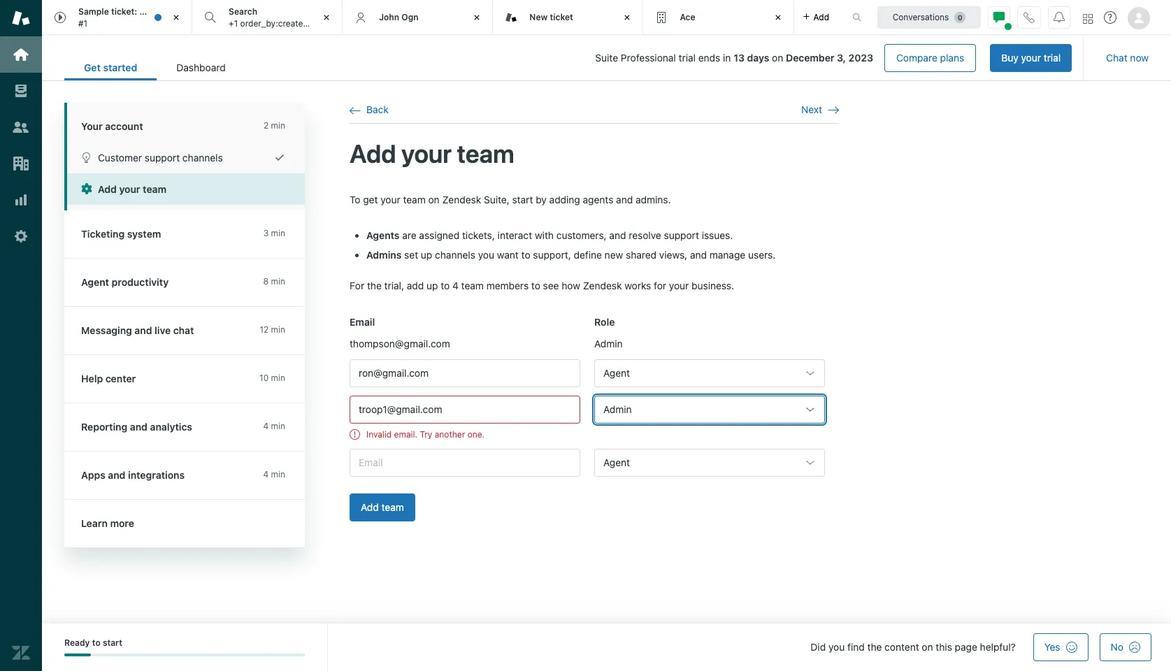 Task type: vqa. For each thing, say whether or not it's contained in the screenshot.
third 0 from the top of the page
no



Task type: describe. For each thing, give the bounding box(es) containing it.
team inside add team button
[[381, 501, 404, 513]]

the for sample ticket: meet the ticket #1
[[162, 6, 176, 17]]

to down assigned
[[441, 280, 450, 292]]

tab containing sample ticket: meet the ticket
[[42, 0, 201, 35]]

10
[[259, 373, 269, 383]]

10 min
[[259, 373, 285, 383]]

new ticket
[[530, 12, 573, 22]]

1 horizontal spatial zendesk
[[583, 280, 622, 292]]

email field for admin popup button
[[350, 396, 580, 424]]

progress bar image
[[64, 654, 91, 657]]

for the trial, add up to 4 team members to see how zendesk works for your business.
[[350, 280, 734, 292]]

#1
[[78, 18, 87, 28]]

sample ticket: meet the ticket #1
[[78, 6, 201, 28]]

1 vertical spatial agent
[[603, 367, 630, 379]]

support,
[[533, 249, 571, 261]]

suite professional trial ends in 13 days on december 3, 2023
[[595, 52, 873, 64]]

meet
[[139, 6, 160, 17]]

invalid email. try another one. alert
[[350, 429, 485, 440]]

messaging and live chat heading
[[64, 307, 319, 355]]

to right 'want'
[[521, 249, 530, 261]]

ticket inside the sample ticket: meet the ticket #1
[[178, 6, 201, 17]]

started
[[103, 62, 137, 73]]

manage
[[710, 249, 745, 261]]

4 for reporting and analytics
[[263, 421, 269, 431]]

12 min
[[260, 324, 285, 335]]

buy your trial button
[[990, 44, 1072, 72]]

on inside footer
[[922, 641, 933, 653]]

add team button
[[350, 494, 415, 522]]

to left see
[[531, 280, 540, 292]]

get started image
[[12, 45, 30, 64]]

ace tab
[[644, 0, 794, 35]]

role
[[594, 316, 615, 328]]

get started
[[84, 62, 137, 73]]

with
[[535, 229, 554, 241]]

views image
[[12, 82, 30, 100]]

add inside popup button
[[814, 12, 829, 22]]

12
[[260, 324, 269, 335]]

next button
[[801, 103, 839, 116]]

help center heading
[[64, 355, 319, 403]]

new ticket tab
[[493, 0, 644, 35]]

want
[[497, 249, 519, 261]]

agent productivity
[[81, 276, 169, 288]]

your inside "button"
[[119, 183, 140, 195]]

plans
[[940, 52, 964, 64]]

buy your trial
[[1001, 52, 1061, 64]]

customer support channels button
[[67, 142, 305, 173]]

live
[[155, 324, 171, 336]]

0 vertical spatial up
[[421, 249, 432, 261]]

no button
[[1100, 633, 1152, 661]]

0 horizontal spatial on
[[428, 193, 440, 205]]

to inside footer
[[92, 638, 100, 648]]

admins
[[366, 249, 402, 261]]

this
[[936, 641, 952, 653]]

0 horizontal spatial zendesk
[[442, 193, 481, 205]]

productivity
[[112, 276, 169, 288]]

add your team inside add your team "button"
[[98, 183, 166, 195]]

conversations
[[893, 12, 949, 22]]

min for apps and integrations
[[271, 469, 285, 480]]

4 min for integrations
[[263, 469, 285, 480]]

find
[[847, 641, 865, 653]]

the for did you find the content on this page helpful?
[[867, 641, 882, 653]]

tab containing search
[[192, 0, 360, 35]]

for
[[654, 280, 666, 292]]

and right agents at top
[[616, 193, 633, 205]]

trial for professional
[[679, 52, 696, 64]]

agents are assigned tickets, interact with customers, and resolve support issues.
[[366, 229, 733, 241]]

add inside "button"
[[98, 183, 117, 195]]

try
[[420, 429, 432, 440]]

1 horizontal spatial support
[[664, 229, 699, 241]]

organizations image
[[12, 155, 30, 173]]

close image inside ace tab
[[771, 10, 785, 24]]

you inside footer
[[828, 641, 845, 653]]

get help image
[[1104, 11, 1117, 24]]

chat
[[1106, 52, 1128, 64]]

learn
[[81, 517, 108, 529]]

help center
[[81, 373, 136, 385]]

2 agent button from the top
[[594, 449, 825, 477]]

3 min
[[263, 228, 285, 238]]

messaging and live chat
[[81, 324, 194, 336]]

business.
[[692, 280, 734, 292]]

works
[[625, 280, 651, 292]]

apps and integrations heading
[[64, 452, 319, 500]]

compare
[[896, 52, 937, 64]]

reporting
[[81, 421, 127, 433]]

apps and integrations
[[81, 469, 185, 481]]

2023
[[849, 52, 873, 64]]

admins.
[[636, 193, 671, 205]]

messaging
[[81, 324, 132, 336]]

2 close image from the left
[[320, 10, 334, 24]]

content-title region
[[350, 138, 839, 170]]

chat
[[173, 324, 194, 336]]

4 min for analytics
[[263, 421, 285, 431]]

add button
[[794, 0, 838, 34]]

yes button
[[1033, 633, 1088, 661]]

region containing to get your team on zendesk suite, start by adding agents and admins.
[[350, 193, 839, 538]]

tabs tab list
[[42, 0, 838, 35]]

are
[[402, 229, 416, 241]]

button displays agent's chat status as online. image
[[994, 12, 1005, 23]]

buy
[[1001, 52, 1019, 64]]

ends
[[698, 52, 720, 64]]

min for reporting and analytics
[[271, 421, 285, 431]]

0 horizontal spatial you
[[478, 249, 494, 261]]

admin image
[[12, 227, 30, 245]]

john ogn tab
[[343, 0, 493, 35]]

views,
[[659, 249, 687, 261]]

min for your account
[[271, 120, 285, 131]]

resolve
[[629, 229, 661, 241]]

page
[[955, 641, 977, 653]]

notifications image
[[1054, 12, 1065, 23]]

customer support channels
[[98, 152, 223, 164]]

agent productivity heading
[[64, 259, 319, 307]]

email
[[350, 316, 375, 328]]

in
[[723, 52, 731, 64]]

and up new at the right top of page
[[609, 229, 626, 241]]

now
[[1130, 52, 1149, 64]]

customers image
[[12, 118, 30, 136]]

new
[[530, 12, 548, 22]]

get
[[84, 62, 101, 73]]

your inside button
[[1021, 52, 1041, 64]]

your account heading
[[64, 103, 319, 142]]

dashboard
[[176, 62, 226, 73]]

add your team inside content-title region
[[350, 139, 514, 169]]

interact
[[498, 229, 532, 241]]

conversations button
[[877, 6, 981, 28]]

1 vertical spatial the
[[367, 280, 382, 292]]

trial for your
[[1044, 52, 1061, 64]]

learn more button
[[64, 500, 302, 547]]

zendesk products image
[[1083, 14, 1093, 23]]

john
[[379, 12, 399, 22]]

min for ticketing system
[[271, 228, 285, 238]]

and inside apps and integrations heading
[[108, 469, 125, 481]]

john ogn
[[379, 12, 419, 22]]

team inside add your team "button"
[[143, 183, 166, 195]]



Task type: locate. For each thing, give the bounding box(es) containing it.
1 min from the top
[[271, 120, 285, 131]]

issues.
[[702, 229, 733, 241]]

1 horizontal spatial on
[[772, 52, 783, 64]]

compare plans button
[[884, 44, 976, 72]]

ticket inside tab
[[550, 12, 573, 22]]

yes
[[1044, 641, 1060, 653]]

to
[[521, 249, 530, 261], [441, 280, 450, 292], [531, 280, 540, 292], [92, 638, 100, 648]]

you right did at the bottom right of page
[[828, 641, 845, 653]]

and right 'apps'
[[108, 469, 125, 481]]

1 vertical spatial 4
[[263, 421, 269, 431]]

footer
[[42, 624, 1171, 671]]

0 vertical spatial email field
[[350, 359, 580, 387]]

0 horizontal spatial start
[[103, 638, 122, 648]]

December 3, 2023 text field
[[786, 52, 873, 64]]

1 vertical spatial channels
[[435, 249, 475, 261]]

Email field
[[350, 359, 580, 387], [350, 396, 580, 424], [350, 449, 580, 477]]

1 vertical spatial zendesk
[[583, 280, 622, 292]]

2 vertical spatial agent
[[603, 457, 630, 468]]

channels inside button
[[182, 152, 223, 164]]

another
[[435, 429, 465, 440]]

your
[[81, 120, 103, 132]]

8
[[263, 276, 269, 287]]

reporting image
[[12, 191, 30, 209]]

tab
[[42, 0, 201, 35], [192, 0, 360, 35]]

users.
[[748, 249, 776, 261]]

1 vertical spatial email field
[[350, 396, 580, 424]]

reporting and analytics heading
[[64, 403, 319, 452]]

3
[[263, 228, 269, 238]]

0 horizontal spatial channels
[[182, 152, 223, 164]]

1 vertical spatial add your team
[[98, 183, 166, 195]]

on right days
[[772, 52, 783, 64]]

start left 'by'
[[512, 193, 533, 205]]

analytics
[[150, 421, 192, 433]]

apps
[[81, 469, 105, 481]]

email field for 2nd "agent" popup button from the bottom of the page
[[350, 359, 580, 387]]

and left live
[[135, 324, 152, 336]]

close image up professional
[[620, 10, 634, 24]]

trial inside button
[[1044, 52, 1061, 64]]

agents
[[366, 229, 400, 241]]

add
[[350, 139, 396, 169], [98, 183, 117, 195], [361, 501, 379, 513]]

professional
[[621, 52, 676, 64]]

1 vertical spatial agent button
[[594, 449, 825, 477]]

1 vertical spatial add
[[98, 183, 117, 195]]

min
[[271, 120, 285, 131], [271, 228, 285, 238], [271, 276, 285, 287], [271, 324, 285, 335], [271, 373, 285, 383], [271, 421, 285, 431], [271, 469, 285, 480]]

2 min from the top
[[271, 228, 285, 238]]

0 vertical spatial 4
[[452, 280, 459, 292]]

december
[[786, 52, 834, 64]]

6 min from the top
[[271, 421, 285, 431]]

get
[[363, 193, 378, 205]]

1 horizontal spatial ticket
[[550, 12, 573, 22]]

trial down notifications icon
[[1044, 52, 1061, 64]]

the right for
[[367, 280, 382, 292]]

0 horizontal spatial support
[[145, 152, 180, 164]]

learn more heading
[[64, 500, 319, 548]]

0 vertical spatial support
[[145, 152, 180, 164]]

define
[[574, 249, 602, 261]]

learn more
[[81, 517, 134, 529]]

support inside button
[[145, 152, 180, 164]]

ticket:
[[111, 6, 137, 17]]

+1
[[229, 18, 238, 28]]

2 vertical spatial the
[[867, 641, 882, 653]]

3,
[[837, 52, 846, 64]]

1 vertical spatial up
[[427, 280, 438, 292]]

add for add team button
[[361, 501, 379, 513]]

the inside the sample ticket: meet the ticket #1
[[162, 6, 176, 17]]

1 vertical spatial on
[[428, 193, 440, 205]]

min inside messaging and live chat heading
[[271, 324, 285, 335]]

up right the trial,
[[427, 280, 438, 292]]

agent inside heading
[[81, 276, 109, 288]]

4
[[452, 280, 459, 292], [263, 421, 269, 431], [263, 469, 269, 480]]

members
[[486, 280, 529, 292]]

4 for apps and integrations
[[263, 469, 269, 480]]

close image
[[169, 10, 183, 24], [320, 10, 334, 24], [620, 10, 634, 24], [771, 10, 785, 24]]

1 vertical spatial support
[[664, 229, 699, 241]]

2 horizontal spatial the
[[867, 641, 882, 653]]

close image left 'john'
[[320, 10, 334, 24]]

account
[[105, 120, 143, 132]]

did
[[811, 641, 826, 653]]

suite,
[[484, 193, 510, 205]]

1 horizontal spatial channels
[[435, 249, 475, 261]]

to
[[350, 193, 360, 205]]

2 tab from the left
[[192, 0, 360, 35]]

7 min from the top
[[271, 469, 285, 480]]

system
[[127, 228, 161, 240]]

agents
[[583, 193, 613, 205]]

1 tab from the left
[[42, 0, 201, 35]]

1 horizontal spatial add
[[814, 12, 829, 22]]

region
[[350, 193, 839, 538]]

trial
[[679, 52, 696, 64], [1044, 52, 1061, 64]]

email field for 2nd "agent" popup button
[[350, 449, 580, 477]]

for
[[350, 280, 364, 292]]

admin button
[[594, 396, 825, 424]]

1 horizontal spatial trial
[[1044, 52, 1061, 64]]

min inside reporting and analytics heading
[[271, 421, 285, 431]]

2 horizontal spatial on
[[922, 641, 933, 653]]

more
[[110, 517, 134, 529]]

2 vertical spatial add
[[361, 501, 379, 513]]

min for messaging and live chat
[[271, 324, 285, 335]]

4 inside reporting and analytics heading
[[263, 421, 269, 431]]

start inside footer
[[103, 638, 122, 648]]

support up add your team "button"
[[145, 152, 180, 164]]

4 min inside apps and integrations heading
[[263, 469, 285, 480]]

sample
[[78, 6, 109, 17]]

and inside reporting and analytics heading
[[130, 421, 148, 433]]

add your team button
[[67, 173, 305, 205]]

content
[[885, 641, 919, 653]]

the inside footer
[[867, 641, 882, 653]]

2 vertical spatial on
[[922, 641, 933, 653]]

1 horizontal spatial start
[[512, 193, 533, 205]]

invalid
[[366, 429, 392, 440]]

start right ready
[[103, 638, 122, 648]]

0 vertical spatial 4 min
[[263, 421, 285, 431]]

1 close image from the left
[[169, 10, 183, 24]]

1 trial from the left
[[679, 52, 696, 64]]

channels up add your team "button"
[[182, 152, 223, 164]]

admin inside admin popup button
[[603, 403, 632, 415]]

4 min inside reporting and analytics heading
[[263, 421, 285, 431]]

0 vertical spatial agent
[[81, 276, 109, 288]]

support up views,
[[664, 229, 699, 241]]

2
[[264, 120, 269, 131]]

0 vertical spatial add your team
[[350, 139, 514, 169]]

0 horizontal spatial ticket
[[178, 6, 201, 17]]

1 horizontal spatial add your team
[[350, 139, 514, 169]]

min inside ticketing system 'heading'
[[271, 228, 285, 238]]

4 min from the top
[[271, 324, 285, 335]]

min inside apps and integrations heading
[[271, 469, 285, 480]]

1 vertical spatial admin
[[603, 403, 632, 415]]

customer
[[98, 152, 142, 164]]

13
[[734, 52, 745, 64]]

how
[[562, 280, 580, 292]]

reporting and analytics
[[81, 421, 192, 433]]

3 close image from the left
[[620, 10, 634, 24]]

1 horizontal spatial you
[[828, 641, 845, 653]]

0 horizontal spatial trial
[[679, 52, 696, 64]]

ticketing system
[[81, 228, 161, 240]]

1 horizontal spatial the
[[367, 280, 382, 292]]

order_by:created_at
[[240, 18, 321, 28]]

section containing suite professional trial ends in
[[256, 44, 1072, 72]]

channels
[[182, 152, 223, 164], [435, 249, 475, 261]]

3 min from the top
[[271, 276, 285, 287]]

1 vertical spatial 4 min
[[263, 469, 285, 480]]

add for content-title region
[[350, 139, 396, 169]]

back
[[366, 103, 389, 115]]

see
[[543, 280, 559, 292]]

tickets,
[[462, 229, 495, 241]]

tab list containing get started
[[64, 55, 245, 80]]

search +1 order_by:created_at sort:desc
[[229, 6, 360, 28]]

and
[[616, 193, 633, 205], [609, 229, 626, 241], [690, 249, 707, 261], [135, 324, 152, 336], [130, 421, 148, 433], [108, 469, 125, 481]]

ogn
[[402, 12, 419, 22]]

0 horizontal spatial the
[[162, 6, 176, 17]]

0 vertical spatial on
[[772, 52, 783, 64]]

agent button down admin popup button
[[594, 449, 825, 477]]

2 min
[[264, 120, 285, 131]]

close image inside new ticket tab
[[620, 10, 634, 24]]

add up december 3, 2023 text field
[[814, 12, 829, 22]]

main element
[[0, 0, 42, 671]]

0 vertical spatial channels
[[182, 152, 223, 164]]

dashboard tab
[[157, 55, 245, 80]]

0 vertical spatial add
[[814, 12, 829, 22]]

you down tickets,
[[478, 249, 494, 261]]

add team
[[361, 501, 404, 513]]

1 vertical spatial add
[[407, 280, 424, 292]]

0 vertical spatial start
[[512, 193, 533, 205]]

5 min from the top
[[271, 373, 285, 383]]

4 close image from the left
[[771, 10, 785, 24]]

zendesk
[[442, 193, 481, 205], [583, 280, 622, 292]]

0 vertical spatial you
[[478, 249, 494, 261]]

close image
[[470, 10, 484, 24]]

trial,
[[384, 280, 404, 292]]

to right ready
[[92, 638, 100, 648]]

0 vertical spatial the
[[162, 6, 176, 17]]

shared
[[626, 249, 657, 261]]

customers,
[[556, 229, 607, 241]]

min inside help center heading
[[271, 373, 285, 383]]

agent button up admin popup button
[[594, 359, 825, 387]]

add right the trial,
[[407, 280, 424, 292]]

0 vertical spatial add
[[350, 139, 396, 169]]

0 horizontal spatial add your team
[[98, 183, 166, 195]]

trial left ends
[[679, 52, 696, 64]]

1 vertical spatial start
[[103, 638, 122, 648]]

search
[[229, 6, 257, 17]]

2 vertical spatial email field
[[350, 449, 580, 477]]

on left this
[[922, 641, 933, 653]]

progress-bar progress bar
[[64, 654, 305, 657]]

ticket right new
[[550, 12, 573, 22]]

on up assigned
[[428, 193, 440, 205]]

min for help center
[[271, 373, 285, 383]]

footer containing did you find the content on this page helpful?
[[42, 624, 1171, 671]]

0 vertical spatial zendesk
[[442, 193, 481, 205]]

1 agent button from the top
[[594, 359, 825, 387]]

1 email field from the top
[[350, 359, 580, 387]]

2 4 min from the top
[[263, 469, 285, 480]]

1 vertical spatial you
[[828, 641, 845, 653]]

adding
[[549, 193, 580, 205]]

close image right meet
[[169, 10, 183, 24]]

helpful?
[[980, 641, 1016, 653]]

zendesk support image
[[12, 9, 30, 27]]

the right meet
[[162, 6, 176, 17]]

add inside content-title region
[[350, 139, 396, 169]]

channels down assigned
[[435, 249, 475, 261]]

8 min
[[263, 276, 285, 287]]

agent
[[81, 276, 109, 288], [603, 367, 630, 379], [603, 457, 630, 468]]

0 horizontal spatial add
[[407, 280, 424, 292]]

days
[[747, 52, 769, 64]]

min inside agent productivity heading
[[271, 276, 285, 287]]

2 email field from the top
[[350, 396, 580, 424]]

0 vertical spatial agent button
[[594, 359, 825, 387]]

next
[[801, 103, 822, 115]]

add inside button
[[361, 501, 379, 513]]

tab list
[[64, 55, 245, 80]]

2 trial from the left
[[1044, 52, 1061, 64]]

section
[[256, 44, 1072, 72]]

min inside your account heading
[[271, 120, 285, 131]]

chat now
[[1106, 52, 1149, 64]]

3 email field from the top
[[350, 449, 580, 477]]

up right "set"
[[421, 249, 432, 261]]

admins set up channels you want to support, define new shared views, and manage users.
[[366, 249, 776, 261]]

ticket right meet
[[178, 6, 201, 17]]

zendesk left suite,
[[442, 193, 481, 205]]

chat now button
[[1095, 44, 1160, 72]]

4 inside apps and integrations heading
[[263, 469, 269, 480]]

zendesk right the 'how'
[[583, 280, 622, 292]]

the right the find
[[867, 641, 882, 653]]

and inside messaging and live chat heading
[[135, 324, 152, 336]]

and right views,
[[690, 249, 707, 261]]

1 4 min from the top
[[263, 421, 285, 431]]

close image left "add" popup button
[[771, 10, 785, 24]]

your inside content-title region
[[401, 139, 452, 169]]

set
[[404, 249, 418, 261]]

team inside content-title region
[[457, 139, 514, 169]]

2 vertical spatial 4
[[263, 469, 269, 480]]

error image
[[350, 429, 361, 440]]

zendesk image
[[12, 644, 30, 662]]

and left "analytics"
[[130, 421, 148, 433]]

0 vertical spatial admin
[[594, 338, 623, 350]]

ticketing system heading
[[64, 210, 319, 259]]

min for agent productivity
[[271, 276, 285, 287]]

thompson@gmail.com
[[350, 338, 450, 350]]



